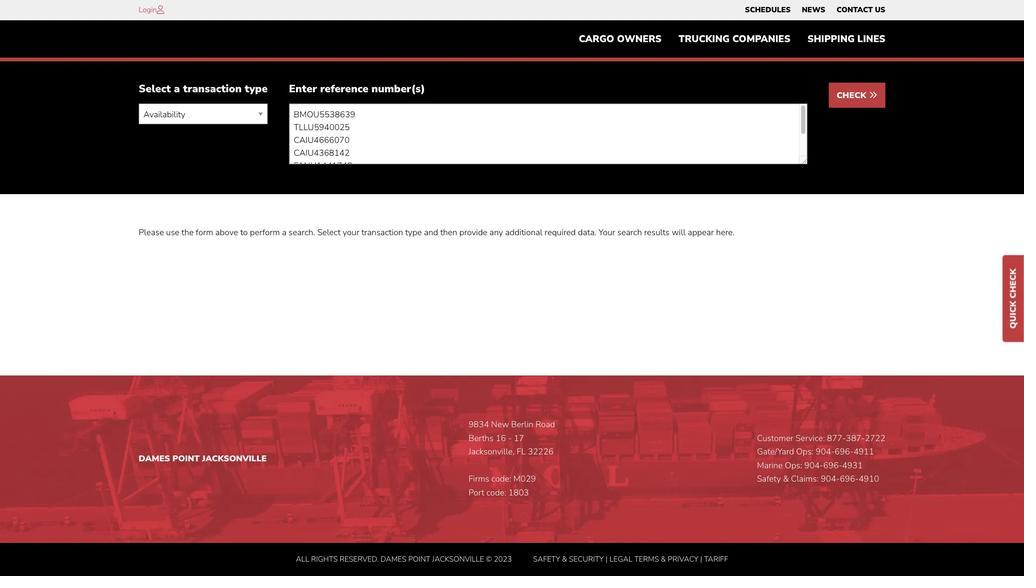 Task type: locate. For each thing, give the bounding box(es) containing it.
1 vertical spatial check
[[1008, 269, 1019, 298]]

code:
[[491, 473, 511, 485], [487, 487, 506, 499]]

16
[[496, 432, 506, 444]]

904-
[[816, 446, 835, 458], [804, 460, 823, 471], [821, 473, 840, 485]]

appear
[[688, 227, 714, 239]]

2 horizontal spatial &
[[783, 473, 789, 485]]

news link
[[802, 3, 825, 18]]

1 horizontal spatial transaction
[[361, 227, 403, 239]]

0 horizontal spatial check
[[837, 90, 869, 102]]

0 horizontal spatial |
[[606, 554, 608, 564]]

904- up claims:
[[804, 460, 823, 471]]

menu bar
[[739, 3, 891, 18], [570, 28, 894, 50]]

code: right port
[[487, 487, 506, 499]]

please use the form above to perform a search. select your transaction type and then provide any additional required data. your search results will appear here.
[[139, 227, 735, 239]]

results
[[644, 227, 670, 239]]

1 vertical spatial dames
[[381, 554, 406, 564]]

1 vertical spatial type
[[405, 227, 422, 239]]

type left and
[[405, 227, 422, 239]]

0 vertical spatial check
[[837, 90, 869, 102]]

check button
[[829, 83, 885, 108]]

customer service: 877-387-2722 gate/yard ops: 904-696-4911 marine ops: 904-696-4931 safety & claims: 904-696-4910
[[757, 432, 885, 485]]

ops: up claims:
[[785, 460, 802, 471]]

owners
[[617, 33, 662, 45]]

0 horizontal spatial &
[[562, 554, 567, 564]]

select
[[139, 82, 171, 96], [317, 227, 341, 239]]

904- right claims:
[[821, 473, 840, 485]]

a
[[174, 82, 180, 96], [282, 227, 286, 239]]

696-
[[835, 446, 854, 458], [823, 460, 842, 471], [840, 473, 859, 485]]

data.
[[578, 227, 597, 239]]

menu bar up shipping
[[739, 3, 891, 18]]

1 horizontal spatial |
[[700, 554, 702, 564]]

login link
[[139, 5, 157, 15]]

0 vertical spatial select
[[139, 82, 171, 96]]

17
[[514, 432, 524, 444]]

to
[[240, 227, 248, 239]]

check
[[837, 90, 869, 102], [1008, 269, 1019, 298]]

1 horizontal spatial safety
[[757, 473, 781, 485]]

1 vertical spatial safety
[[533, 554, 560, 564]]

1 horizontal spatial select
[[317, 227, 341, 239]]

firms
[[469, 473, 489, 485]]

shipping lines link
[[799, 28, 894, 50]]

1 horizontal spatial point
[[408, 554, 430, 564]]

safety down marine
[[757, 473, 781, 485]]

shipping
[[808, 33, 855, 45]]

& right "terms"
[[661, 554, 666, 564]]

904- down 877-
[[816, 446, 835, 458]]

berlin
[[511, 419, 533, 430]]

32226
[[528, 446, 554, 458]]

road
[[536, 419, 555, 430]]

0 vertical spatial point
[[172, 453, 200, 465]]

0 horizontal spatial dames
[[139, 453, 170, 465]]

0 vertical spatial code:
[[491, 473, 511, 485]]

0 horizontal spatial point
[[172, 453, 200, 465]]

login
[[139, 5, 157, 15]]

0 vertical spatial a
[[174, 82, 180, 96]]

0 vertical spatial safety
[[757, 473, 781, 485]]

m029
[[513, 473, 536, 485]]

required
[[545, 227, 576, 239]]

& left claims:
[[783, 473, 789, 485]]

angle double right image
[[869, 91, 877, 99]]

safety left security at right
[[533, 554, 560, 564]]

new
[[491, 419, 509, 430]]

9834 new berlin road berths 16 - 17 jacksonville, fl 32226
[[469, 419, 555, 458]]

1 horizontal spatial dames
[[381, 554, 406, 564]]

menu bar down schedules link
[[570, 28, 894, 50]]

1 | from the left
[[606, 554, 608, 564]]

©
[[486, 554, 492, 564]]

&
[[783, 473, 789, 485], [562, 554, 567, 564], [661, 554, 666, 564]]

here.
[[716, 227, 735, 239]]

0 vertical spatial menu bar
[[739, 3, 891, 18]]

0 vertical spatial jacksonville
[[202, 453, 267, 465]]

1 vertical spatial menu bar
[[570, 28, 894, 50]]

trucking companies
[[679, 33, 791, 45]]

| left legal
[[606, 554, 608, 564]]

& left security at right
[[562, 554, 567, 564]]

|
[[606, 554, 608, 564], [700, 554, 702, 564]]

code: up 1803
[[491, 473, 511, 485]]

cargo owners
[[579, 33, 662, 45]]

provide
[[459, 227, 487, 239]]

1 horizontal spatial check
[[1008, 269, 1019, 298]]

contact
[[837, 5, 873, 15]]

0 horizontal spatial a
[[174, 82, 180, 96]]

type left enter on the left top of the page
[[245, 82, 268, 96]]

0 horizontal spatial jacksonville
[[202, 453, 267, 465]]

ops:
[[796, 446, 814, 458], [785, 460, 802, 471]]

additional
[[505, 227, 543, 239]]

gate/yard
[[757, 446, 794, 458]]

quick check
[[1008, 269, 1019, 329]]

schedules link
[[745, 3, 791, 18]]

customer
[[757, 432, 794, 444]]

2023
[[494, 554, 512, 564]]

footer
[[0, 376, 1024, 576]]

transaction
[[183, 82, 242, 96], [361, 227, 403, 239]]

0 horizontal spatial transaction
[[183, 82, 242, 96]]

firms code:  m029 port code:  1803
[[469, 473, 536, 499]]

ops: down service:
[[796, 446, 814, 458]]

all
[[296, 554, 309, 564]]

1 horizontal spatial a
[[282, 227, 286, 239]]

1 vertical spatial point
[[408, 554, 430, 564]]

1803
[[508, 487, 529, 499]]

1 vertical spatial 904-
[[804, 460, 823, 471]]

legal terms & privacy link
[[610, 554, 698, 564]]

reserved.
[[340, 554, 379, 564]]

service:
[[796, 432, 825, 444]]

0 vertical spatial ops:
[[796, 446, 814, 458]]

0 vertical spatial transaction
[[183, 82, 242, 96]]

| left tariff link
[[700, 554, 702, 564]]

lines
[[858, 33, 885, 45]]

perform
[[250, 227, 280, 239]]

claims:
[[791, 473, 819, 485]]

the
[[182, 227, 194, 239]]

0 horizontal spatial type
[[245, 82, 268, 96]]

security
[[569, 554, 604, 564]]

1 horizontal spatial jacksonville
[[432, 554, 484, 564]]



Task type: describe. For each thing, give the bounding box(es) containing it.
1 vertical spatial code:
[[487, 487, 506, 499]]

search.
[[289, 227, 315, 239]]

form
[[196, 227, 213, 239]]

tariff link
[[704, 554, 728, 564]]

please
[[139, 227, 164, 239]]

port
[[469, 487, 484, 499]]

1 horizontal spatial type
[[405, 227, 422, 239]]

0 vertical spatial 696-
[[835, 446, 854, 458]]

privacy
[[668, 554, 698, 564]]

2 vertical spatial 904-
[[821, 473, 840, 485]]

387-
[[846, 432, 865, 444]]

us
[[875, 5, 885, 15]]

quick check link
[[1003, 255, 1024, 342]]

contact us link
[[837, 3, 885, 18]]

0 vertical spatial dames
[[139, 453, 170, 465]]

use
[[166, 227, 179, 239]]

1 horizontal spatial &
[[661, 554, 666, 564]]

and
[[424, 227, 438, 239]]

search
[[617, 227, 642, 239]]

1 vertical spatial 696-
[[823, 460, 842, 471]]

4931
[[842, 460, 863, 471]]

tariff
[[704, 554, 728, 564]]

enter reference number(s)
[[289, 82, 425, 96]]

-
[[508, 432, 512, 444]]

shipping lines
[[808, 33, 885, 45]]

will
[[672, 227, 686, 239]]

your
[[599, 227, 615, 239]]

jacksonville,
[[469, 446, 515, 458]]

terms
[[634, 554, 659, 564]]

berths
[[469, 432, 494, 444]]

any
[[490, 227, 503, 239]]

companies
[[732, 33, 791, 45]]

0 horizontal spatial select
[[139, 82, 171, 96]]

cargo owners link
[[570, 28, 670, 50]]

reference
[[320, 82, 369, 96]]

877-
[[827, 432, 846, 444]]

marine
[[757, 460, 783, 471]]

1 vertical spatial select
[[317, 227, 341, 239]]

trucking
[[679, 33, 730, 45]]

enter
[[289, 82, 317, 96]]

trucking companies link
[[670, 28, 799, 50]]

news
[[802, 5, 825, 15]]

4911
[[854, 446, 874, 458]]

Enter reference number(s) text field
[[289, 104, 807, 164]]

safety inside customer service: 877-387-2722 gate/yard ops: 904-696-4911 marine ops: 904-696-4931 safety & claims: 904-696-4910
[[757, 473, 781, 485]]

0 horizontal spatial safety
[[533, 554, 560, 564]]

dames point jacksonville
[[139, 453, 267, 465]]

check inside quick check link
[[1008, 269, 1019, 298]]

fl
[[517, 446, 526, 458]]

cargo
[[579, 33, 614, 45]]

2722
[[865, 432, 885, 444]]

2 vertical spatial 696-
[[840, 473, 859, 485]]

all rights reserved. dames point jacksonville © 2023
[[296, 554, 512, 564]]

1 vertical spatial a
[[282, 227, 286, 239]]

user image
[[157, 5, 164, 14]]

contact us
[[837, 5, 885, 15]]

& inside customer service: 877-387-2722 gate/yard ops: 904-696-4911 marine ops: 904-696-4931 safety & claims: 904-696-4910
[[783, 473, 789, 485]]

check inside check button
[[837, 90, 869, 102]]

select a transaction type
[[139, 82, 268, 96]]

footer containing 9834 new berlin road
[[0, 376, 1024, 576]]

above
[[215, 227, 238, 239]]

0 vertical spatial 904-
[[816, 446, 835, 458]]

safety & security | legal terms & privacy | tariff
[[533, 554, 728, 564]]

menu bar containing schedules
[[739, 3, 891, 18]]

quick
[[1008, 301, 1019, 329]]

1 vertical spatial jacksonville
[[432, 554, 484, 564]]

legal
[[610, 554, 633, 564]]

1 vertical spatial transaction
[[361, 227, 403, 239]]

0 vertical spatial type
[[245, 82, 268, 96]]

2 | from the left
[[700, 554, 702, 564]]

number(s)
[[372, 82, 425, 96]]

9834
[[469, 419, 489, 430]]

safety & security link
[[533, 554, 604, 564]]

1 vertical spatial ops:
[[785, 460, 802, 471]]

menu bar containing cargo owners
[[570, 28, 894, 50]]

rights
[[311, 554, 338, 564]]

schedules
[[745, 5, 791, 15]]

your
[[343, 227, 359, 239]]

4910
[[859, 473, 879, 485]]

then
[[440, 227, 457, 239]]



Task type: vqa. For each thing, say whether or not it's contained in the screenshot.
"Safety" within the "Customer Service: 877-387-2722 Gate/Yard Ops: 904-696-4911 Marine Ops: 904-696-4931 Safety & Claims: 904-696-4910"
no



